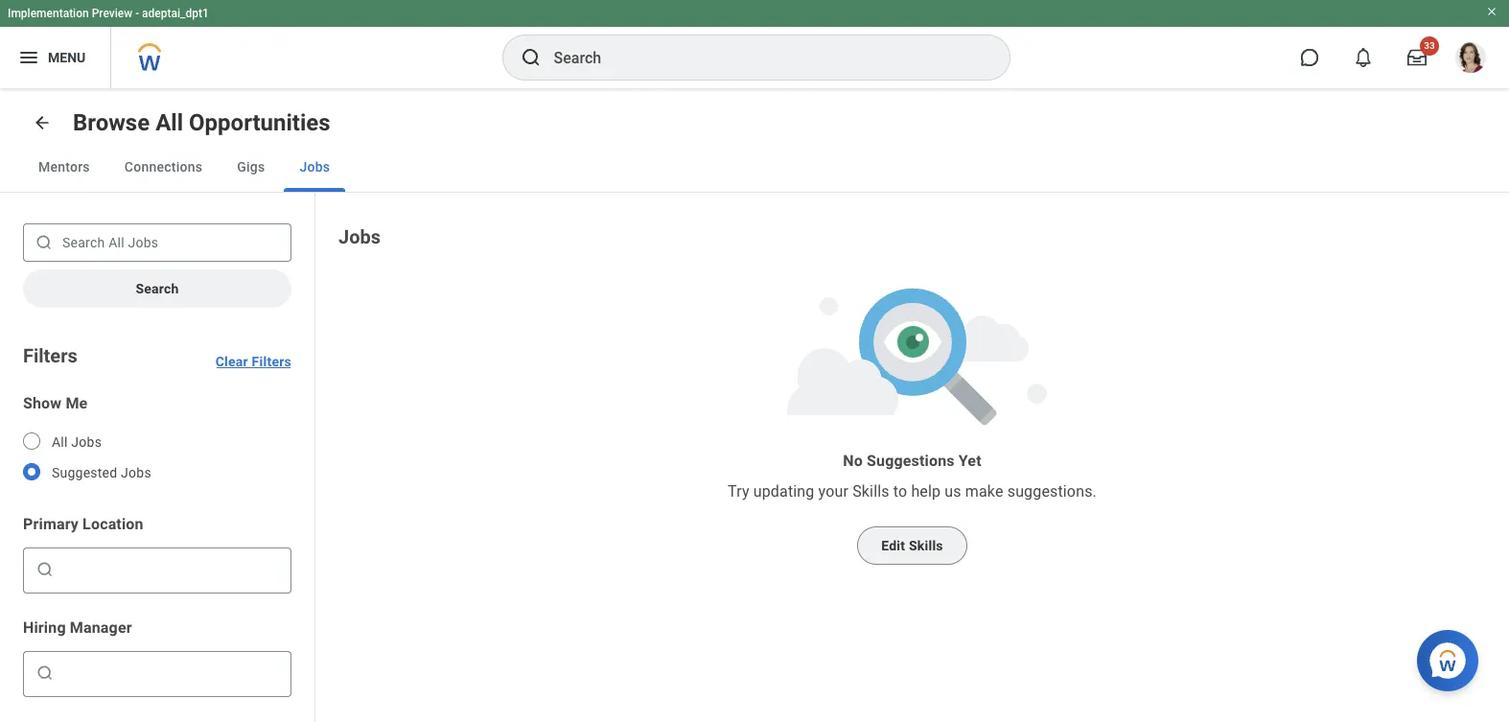 Task type: describe. For each thing, give the bounding box(es) containing it.
adeptai_dpt1
[[142, 7, 209, 20]]

Search All Jobs text field
[[23, 223, 292, 262]]

mentors
[[38, 159, 90, 175]]

browse all opportunities
[[73, 109, 330, 136]]

0 horizontal spatial filters
[[23, 344, 77, 367]]

preview
[[92, 7, 133, 20]]

gigs button
[[222, 142, 280, 192]]

jobs button
[[284, 142, 345, 192]]

try updating your skills to help us make suggestions.
[[728, 482, 1097, 501]]

to
[[893, 482, 907, 501]]

search button
[[23, 269, 292, 308]]

yet
[[959, 452, 982, 470]]

show me
[[23, 394, 88, 412]]

manager
[[70, 619, 132, 637]]

suggested
[[52, 465, 117, 480]]

edit skills
[[881, 538, 943, 553]]

0 vertical spatial search image
[[519, 46, 542, 69]]

jobs down 'jobs' button
[[339, 225, 381, 248]]

clear filters button
[[215, 331, 292, 369]]

Search Workday  search field
[[554, 36, 970, 79]]

no
[[843, 452, 863, 470]]

1 vertical spatial all
[[52, 434, 68, 450]]

try
[[728, 482, 750, 501]]

33 button
[[1396, 36, 1439, 79]]

your
[[819, 482, 849, 501]]

jobs up suggested
[[71, 434, 102, 450]]

implementation
[[8, 7, 89, 20]]

browse
[[73, 109, 150, 136]]

implementation preview -   adeptai_dpt1
[[8, 7, 209, 20]]

clear
[[215, 354, 248, 369]]

0 horizontal spatial search image
[[35, 664, 55, 683]]

all jobs
[[52, 434, 102, 450]]

skills inside button
[[909, 538, 943, 553]]

mentors button
[[23, 142, 105, 192]]

33
[[1424, 40, 1435, 51]]

menu banner
[[0, 0, 1509, 88]]



Task type: locate. For each thing, give the bounding box(es) containing it.
menu
[[48, 50, 86, 65]]

skills left to
[[853, 482, 890, 501]]

us
[[945, 482, 962, 501]]

1 horizontal spatial skills
[[909, 538, 943, 553]]

all down show me
[[52, 434, 68, 450]]

filters inside button
[[252, 354, 292, 369]]

justify image
[[17, 46, 40, 69]]

jobs right suggested
[[121, 465, 151, 480]]

edit
[[881, 538, 905, 553]]

-
[[135, 7, 139, 20]]

1 vertical spatial search image
[[35, 560, 55, 579]]

search
[[136, 281, 179, 296]]

None field
[[58, 554, 283, 585], [58, 560, 283, 579], [58, 658, 283, 689], [58, 664, 283, 683], [58, 554, 283, 585], [58, 560, 283, 579], [58, 658, 283, 689], [58, 664, 283, 683]]

0 vertical spatial search image
[[35, 233, 54, 252]]

notifications large image
[[1354, 48, 1373, 67]]

inbox large image
[[1408, 48, 1427, 67]]

filters right clear
[[252, 354, 292, 369]]

1 horizontal spatial search image
[[519, 46, 542, 69]]

0 vertical spatial skills
[[853, 482, 890, 501]]

clear filters
[[215, 354, 292, 369]]

connections
[[124, 159, 203, 175]]

1 horizontal spatial all
[[155, 109, 183, 136]]

make
[[965, 482, 1004, 501]]

gigs
[[237, 159, 265, 175]]

updating
[[753, 482, 815, 501]]

skills right edit
[[909, 538, 943, 553]]

search image
[[35, 233, 54, 252], [35, 560, 55, 579]]

suggestions.
[[1008, 482, 1097, 501]]

1 vertical spatial search image
[[35, 664, 55, 683]]

0 horizontal spatial skills
[[853, 482, 890, 501]]

1 horizontal spatial filters
[[252, 354, 292, 369]]

suggested jobs
[[52, 465, 151, 480]]

jobs right the gigs
[[300, 159, 330, 175]]

no suggestions yet
[[843, 452, 982, 470]]

menu button
[[0, 27, 111, 88]]

all
[[155, 109, 183, 136], [52, 434, 68, 450]]

help
[[911, 482, 941, 501]]

opportunities
[[189, 109, 330, 136]]

1 vertical spatial skills
[[909, 538, 943, 553]]

skills
[[853, 482, 890, 501], [909, 538, 943, 553]]

filters
[[23, 344, 77, 367], [252, 354, 292, 369]]

tab list
[[0, 142, 1509, 193]]

search image down primary
[[35, 560, 55, 579]]

all up connections button on the top of the page
[[155, 109, 183, 136]]

suggestions
[[867, 452, 955, 470]]

0 vertical spatial all
[[155, 109, 183, 136]]

search image down mentors button
[[35, 233, 54, 252]]

jobs inside button
[[300, 159, 330, 175]]

hiring manager
[[23, 619, 132, 637]]

location
[[83, 515, 144, 533]]

close environment banner image
[[1486, 6, 1498, 17]]

arrow left image
[[33, 113, 52, 132]]

connections button
[[109, 142, 218, 192]]

hiring
[[23, 619, 66, 637]]

show
[[23, 394, 62, 412]]

primary location
[[23, 515, 144, 533]]

me
[[66, 394, 88, 412]]

search image
[[519, 46, 542, 69], [35, 664, 55, 683]]

jobs
[[300, 159, 330, 175], [339, 225, 381, 248], [71, 434, 102, 450], [121, 465, 151, 480]]

edit skills button
[[857, 527, 967, 565]]

filters up show me
[[23, 344, 77, 367]]

tab list containing mentors
[[0, 142, 1509, 193]]

0 horizontal spatial all
[[52, 434, 68, 450]]

profile logan mcneil image
[[1456, 42, 1486, 77]]

primary
[[23, 515, 79, 533]]



Task type: vqa. For each thing, say whether or not it's contained in the screenshot.
second Overall from the bottom
no



